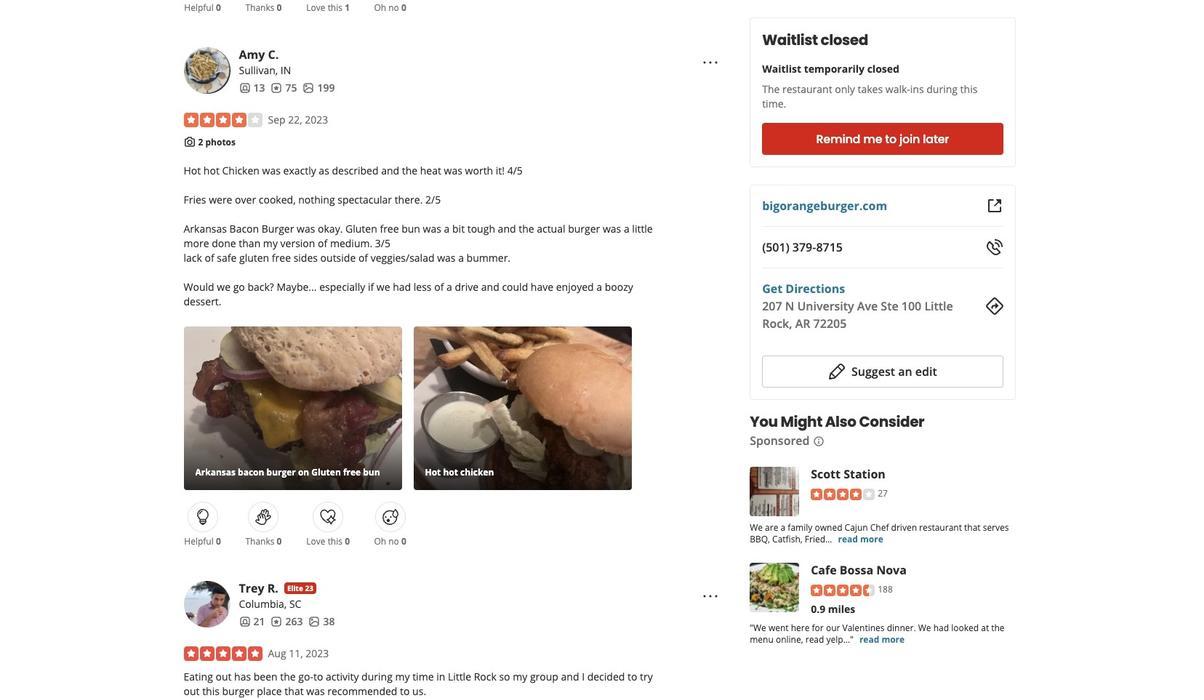 Task type: describe. For each thing, give the bounding box(es) containing it.
to left activity
[[313, 669, 323, 683]]

read more link for bossa
[[859, 633, 905, 646]]

we inside we are a family owned cajun chef driven restaurant that serves bbq, catfish, fried…
[[750, 521, 763, 534]]

ave
[[857, 298, 878, 314]]

24 pencil v2 image
[[828, 363, 846, 380]]

was up version
[[297, 222, 315, 235]]

16 friends v2 image
[[239, 82, 250, 94]]

bacon
[[229, 222, 259, 235]]

directions
[[786, 281, 845, 297]]

here
[[791, 622, 810, 634]]

of down 'medium.'
[[358, 251, 368, 264]]

remind me to join later button
[[762, 123, 1003, 155]]

also
[[825, 412, 856, 432]]

yelp…"
[[826, 633, 854, 646]]

bigorangeburger.com
[[762, 198, 887, 214]]

2 horizontal spatial my
[[513, 669, 527, 683]]

a left 'little'
[[624, 222, 629, 235]]

1 we from the left
[[217, 280, 231, 294]]

burger
[[262, 222, 294, 235]]

join
[[899, 131, 920, 147]]

fried…
[[805, 533, 832, 545]]

(1 reaction) element
[[345, 2, 350, 14]]

0.9
[[811, 602, 825, 616]]

we inside ""we went here for our valentines dinner. we had looked at the menu online, read yelp…""
[[918, 622, 931, 634]]

read more for bossa
[[859, 633, 905, 646]]

4 star rating image for sep 22, 2023
[[184, 113, 262, 127]]

188
[[878, 583, 893, 596]]

temporarily
[[804, 62, 865, 76]]

there.
[[395, 192, 423, 206]]

a inside we are a family owned cajun chef driven restaurant that serves bbq, catfish, fried…
[[781, 521, 785, 534]]

21
[[253, 614, 265, 628]]

263
[[285, 614, 303, 628]]

serves
[[983, 521, 1009, 534]]

enjoyed
[[556, 280, 594, 294]]

was right heat
[[444, 163, 462, 177]]

sullivan,
[[239, 63, 278, 77]]

a left bummer.
[[458, 251, 464, 264]]

hot hot chicken was exactly as described and the heat was worth it! 4/5
[[184, 163, 523, 177]]

75
[[285, 81, 297, 95]]

heat
[[420, 163, 441, 177]]

a left "bit"
[[444, 222, 450, 235]]

this inside waitlist temporarily closed the restaurant only takes walk-ins during this time.
[[960, 82, 978, 96]]

24 phone v2 image
[[986, 239, 1003, 256]]

suggest an edit
[[851, 364, 937, 380]]

our
[[826, 622, 840, 634]]

time.
[[762, 97, 786, 111]]

friends element for amy c.
[[239, 81, 265, 95]]

more for scott station
[[860, 533, 883, 545]]

sep 22, 2023
[[268, 113, 328, 127]]

4/5
[[507, 163, 523, 177]]

2 we from the left
[[377, 280, 390, 294]]

had for we
[[933, 622, 949, 634]]

nova
[[876, 562, 907, 578]]

a left boozy
[[596, 280, 602, 294]]

love for love this 1
[[306, 2, 325, 14]]

13
[[253, 81, 265, 95]]

and inside arkansas bacon burger was okay. gluten free bun was a bit tough and the actual burger was a little more done than my version of medium. 3/5 lack of safe gluten free sides outside of veggies/salad was a bummer.
[[498, 222, 516, 235]]

16 info v2 image
[[813, 435, 824, 447]]

group
[[530, 669, 558, 683]]

2
[[198, 136, 203, 149]]

1 horizontal spatial my
[[395, 669, 410, 683]]

get
[[762, 281, 783, 297]]

drive
[[455, 280, 479, 294]]

reviews element for trey r.
[[271, 614, 303, 629]]

catfish,
[[772, 533, 803, 545]]

love this 1
[[306, 2, 350, 14]]

miles
[[828, 602, 855, 616]]

photo of amy c. image
[[184, 47, 230, 94]]

little
[[632, 222, 653, 235]]

go
[[233, 280, 245, 294]]

16 review v2 image
[[271, 616, 282, 627]]

cafe
[[811, 562, 837, 578]]

and inside eating out has been the go-to activity during my time in little rock so my group and i decided to try out this burger place that was recommended to us.
[[561, 669, 579, 683]]

1 vertical spatial out
[[184, 684, 200, 698]]

a left the drive
[[446, 280, 452, 294]]

so
[[499, 669, 510, 683]]

you might also consider
[[750, 412, 924, 432]]

hot
[[184, 163, 201, 177]]

recommended
[[327, 684, 397, 698]]

an
[[898, 364, 912, 380]]

fries
[[184, 192, 206, 206]]

cooked,
[[259, 192, 296, 206]]

get directions link
[[762, 281, 845, 297]]

in
[[436, 669, 445, 683]]

fries were over cooked, nothing spectacular there. 2/5
[[184, 192, 441, 206]]

waitlist closed
[[762, 30, 868, 50]]

in
[[281, 63, 291, 77]]

medium.
[[330, 236, 372, 250]]

time
[[412, 669, 434, 683]]

was left 'little'
[[603, 222, 621, 235]]

16 photos v2 image for amy c.
[[303, 82, 314, 94]]

0 vertical spatial out
[[216, 669, 232, 683]]

for
[[812, 622, 824, 634]]

waitlist for waitlist temporarily closed the restaurant only takes walk-ins during this time.
[[762, 62, 801, 76]]

and up the there.
[[381, 163, 399, 177]]

menu image
[[702, 54, 719, 71]]

love this 0
[[306, 535, 350, 547]]

trey r. link
[[239, 580, 278, 596]]

worth
[[465, 163, 493, 177]]

the inside eating out has been the go-to activity during my time in little rock so my group and i decided to try out this burger place that was recommended to us.
[[280, 669, 296, 683]]

restaurant inside we are a family owned cajun chef driven restaurant that serves bbq, catfish, fried…
[[919, 521, 962, 534]]

5 star rating image
[[184, 646, 262, 661]]

read inside ""we went here for our valentines dinner. we had looked at the menu online, read yelp…""
[[805, 633, 824, 646]]

suggest an edit button
[[762, 356, 1003, 388]]

2 no from the top
[[388, 535, 399, 547]]

1 helpful from the top
[[184, 2, 214, 14]]

chef
[[870, 521, 889, 534]]

walk-
[[885, 82, 910, 96]]

the inside ""we went here for our valentines dinner. we had looked at the menu online, read yelp…""
[[991, 622, 1005, 634]]

16 review v2 image
[[271, 82, 282, 94]]

24 directions v2 image
[[986, 297, 1003, 315]]

during inside waitlist temporarily closed the restaurant only takes walk-ins during this time.
[[927, 82, 958, 96]]

restaurant inside waitlist temporarily closed the restaurant only takes walk-ins during this time.
[[782, 82, 832, 96]]

n
[[785, 298, 794, 314]]

24 external link v2 image
[[986, 197, 1003, 215]]

16 photos v2 image for trey r.
[[309, 616, 320, 627]]

valentines
[[842, 622, 885, 634]]

0 horizontal spatial free
[[272, 251, 291, 264]]

reviews element for amy c.
[[271, 81, 297, 95]]

rock,
[[762, 316, 792, 332]]

columbia,
[[239, 597, 287, 611]]

2 oh no 0 from the top
[[374, 535, 406, 547]]

this inside eating out has been the go-to activity during my time in little rock so my group and i decided to try out this burger place that was recommended to us.
[[202, 684, 220, 698]]

tough
[[467, 222, 495, 235]]

2023 for amy c.
[[305, 113, 328, 127]]

cajun
[[845, 521, 868, 534]]

1 oh from the top
[[374, 2, 386, 14]]

remind me to join later
[[816, 131, 949, 147]]

online,
[[776, 633, 803, 646]]

decided
[[587, 669, 625, 683]]

sep
[[268, 113, 285, 127]]

me
[[863, 131, 882, 147]]

arkansas
[[184, 222, 227, 235]]

to left us.
[[400, 684, 410, 698]]

1 thanks from the top
[[245, 2, 274, 14]]

was inside eating out has been the go-to activity during my time in little rock so my group and i decided to try out this burger place that was recommended to us.
[[306, 684, 325, 698]]

get directions 207 n university ave ste 100 little rock, ar 72205
[[762, 281, 953, 332]]

2 photos link
[[198, 136, 236, 149]]

0.9 miles
[[811, 602, 855, 616]]

activity
[[326, 669, 359, 683]]

more inside arkansas bacon burger was okay. gluten free bun was a bit tough and the actual burger was a little more done than my version of medium. 3/5 lack of safe gluten free sides outside of veggies/salad was a bummer.
[[184, 236, 209, 250]]

i
[[582, 669, 585, 683]]

waitlist temporarily closed the restaurant only takes walk-ins during this time.
[[762, 62, 978, 111]]

1 helpful 0 from the top
[[184, 2, 221, 14]]



Task type: vqa. For each thing, say whether or not it's contained in the screenshot.


Task type: locate. For each thing, give the bounding box(es) containing it.
had left less
[[393, 280, 411, 294]]

aug 11, 2023
[[268, 646, 329, 660]]

the left heat
[[402, 163, 417, 177]]

1 vertical spatial burger
[[222, 684, 254, 698]]

"we went here for our valentines dinner. we had looked at the menu online, read yelp…"
[[750, 622, 1005, 646]]

72205
[[813, 316, 847, 332]]

3/5
[[375, 236, 390, 250]]

bossa
[[840, 562, 873, 578]]

1 vertical spatial we
[[918, 622, 931, 634]]

and left i
[[561, 669, 579, 683]]

1 vertical spatial 2023
[[306, 646, 329, 660]]

if
[[368, 280, 374, 294]]

16 photos v2 image
[[303, 82, 314, 94], [309, 616, 320, 627]]

arkansas bacon burger was okay. gluten free bun was a bit tough and the actual burger was a little more done than my version of medium. 3/5 lack of safe gluten free sides outside of veggies/salad was a bummer.
[[184, 222, 653, 264]]

c.
[[268, 47, 279, 63]]

bun
[[402, 222, 420, 235]]

read for cafe
[[859, 633, 879, 646]]

1 horizontal spatial read
[[838, 533, 858, 545]]

1 vertical spatial read more
[[859, 633, 905, 646]]

1 vertical spatial had
[[933, 622, 949, 634]]

that left serves
[[964, 521, 981, 534]]

1 vertical spatial reviews element
[[271, 614, 303, 629]]

friends element containing 13
[[239, 81, 265, 95]]

0 horizontal spatial we
[[217, 280, 231, 294]]

helpful up photo of trey r.
[[184, 535, 214, 547]]

free up "3/5"
[[380, 222, 399, 235]]

(0 reactions) element
[[216, 2, 221, 14], [277, 2, 282, 14], [401, 2, 406, 14], [216, 535, 221, 547], [277, 535, 282, 547], [345, 535, 350, 547], [401, 535, 406, 547]]

1 reviews element from the top
[[271, 81, 297, 95]]

that inside we are a family owned cajun chef driven restaurant that serves bbq, catfish, fried…
[[964, 521, 981, 534]]

burger inside eating out has been the go-to activity during my time in little rock so my group and i decided to try out this burger place that was recommended to us.
[[222, 684, 254, 698]]

my down burger on the left of the page
[[263, 236, 278, 250]]

1 horizontal spatial out
[[216, 669, 232, 683]]

closed up the takes
[[867, 62, 899, 76]]

0 horizontal spatial that
[[285, 684, 304, 698]]

1 vertical spatial photos element
[[309, 614, 335, 629]]

read more right yelp…"
[[859, 633, 905, 646]]

closed up temporarily
[[821, 30, 868, 50]]

bit
[[452, 222, 465, 235]]

out down eating
[[184, 684, 200, 698]]

1 oh no 0 from the top
[[374, 2, 406, 14]]

we right the dinner.
[[918, 622, 931, 634]]

0 vertical spatial oh no 0
[[374, 2, 406, 14]]

my right so
[[513, 669, 527, 683]]

elite
[[287, 583, 303, 593]]

read more up cafe bossa nova
[[838, 533, 883, 545]]

my inside arkansas bacon burger was okay. gluten free bun was a bit tough and the actual burger was a little more done than my version of medium. 3/5 lack of safe gluten free sides outside of veggies/salad was a bummer.
[[263, 236, 278, 250]]

university
[[797, 298, 854, 314]]

1 vertical spatial oh no 0
[[374, 535, 406, 547]]

and right tough
[[498, 222, 516, 235]]

0 horizontal spatial out
[[184, 684, 200, 698]]

1 vertical spatial friends element
[[239, 614, 265, 629]]

thanks
[[245, 2, 274, 14], [245, 535, 274, 547]]

waitlist inside waitlist temporarily closed the restaurant only takes walk-ins during this time.
[[762, 62, 801, 76]]

1 horizontal spatial restaurant
[[919, 521, 962, 534]]

4 star rating image down 'scott station' link
[[811, 488, 875, 500]]

0 horizontal spatial 4 star rating image
[[184, 113, 262, 127]]

the left actual
[[519, 222, 534, 235]]

of right less
[[434, 280, 444, 294]]

2023 right 11,
[[306, 646, 329, 660]]

of right 'lack'
[[205, 251, 214, 264]]

read more link for station
[[838, 533, 883, 545]]

16 photos v2 image left 38 on the bottom left of page
[[309, 616, 320, 627]]

friends element
[[239, 81, 265, 95], [239, 614, 265, 629]]

was
[[262, 163, 281, 177], [444, 163, 462, 177], [297, 222, 315, 235], [423, 222, 441, 235], [603, 222, 621, 235], [437, 251, 456, 264], [306, 684, 325, 698]]

read
[[838, 533, 858, 545], [805, 633, 824, 646], [859, 633, 879, 646]]

scott station link
[[811, 466, 886, 482]]

0 vertical spatial friends element
[[239, 81, 265, 95]]

actual
[[537, 222, 565, 235]]

helpful up photo of amy c.
[[184, 2, 214, 14]]

cafe bossa nova image
[[750, 563, 799, 612]]

free down version
[[272, 251, 291, 264]]

0 horizontal spatial had
[[393, 280, 411, 294]]

0 horizontal spatial we
[[750, 521, 763, 534]]

0 vertical spatial reviews element
[[271, 81, 297, 95]]

2 thanks 0 from the top
[[245, 535, 282, 547]]

4 star rating image up photos
[[184, 113, 262, 127]]

was right bun
[[423, 222, 441, 235]]

gluten
[[345, 222, 377, 235]]

the right at
[[991, 622, 1005, 634]]

0 vertical spatial love
[[306, 2, 325, 14]]

that down go-
[[285, 684, 304, 698]]

2 reviews element from the top
[[271, 614, 303, 629]]

read more link up cafe bossa nova
[[838, 533, 883, 545]]

to right me
[[885, 131, 897, 147]]

read more link
[[838, 533, 883, 545], [859, 633, 905, 646]]

closed
[[821, 30, 868, 50], [867, 62, 899, 76]]

1 vertical spatial no
[[388, 535, 399, 547]]

1 horizontal spatial we
[[918, 622, 931, 634]]

379-
[[792, 239, 816, 255]]

consider
[[859, 412, 924, 432]]

photos element containing 199
[[303, 81, 335, 95]]

remind
[[816, 131, 860, 147]]

little
[[924, 298, 953, 314], [448, 669, 471, 683]]

cafe bossa nova link
[[811, 562, 907, 578]]

no right "love this 0"
[[388, 535, 399, 547]]

0 vertical spatial little
[[924, 298, 953, 314]]

place
[[257, 684, 282, 698]]

had left looked
[[933, 622, 949, 634]]

only
[[835, 82, 855, 96]]

and
[[381, 163, 399, 177], [498, 222, 516, 235], [481, 280, 499, 294], [561, 669, 579, 683]]

scott station image
[[750, 467, 799, 516]]

my left time
[[395, 669, 410, 683]]

0 vertical spatial waitlist
[[762, 30, 818, 50]]

photos element containing 38
[[309, 614, 335, 629]]

0 vertical spatial oh
[[374, 2, 386, 14]]

reviews element down in
[[271, 81, 297, 95]]

no right (1 reaction) element
[[388, 2, 399, 14]]

spectacular
[[338, 192, 392, 206]]

we left go
[[217, 280, 231, 294]]

okay.
[[318, 222, 343, 235]]

photos element for amy c.
[[303, 81, 335, 95]]

out
[[216, 669, 232, 683], [184, 684, 200, 698]]

station
[[844, 466, 886, 482]]

love up 23
[[306, 535, 325, 547]]

0 vertical spatial no
[[388, 2, 399, 14]]

out left has
[[216, 669, 232, 683]]

elite 23 link
[[284, 582, 316, 594]]

love for love this 0
[[306, 535, 325, 547]]

1 vertical spatial thanks
[[245, 535, 274, 547]]

had for we
[[393, 280, 411, 294]]

read more for station
[[838, 533, 883, 545]]

0 vertical spatial 16 photos v2 image
[[303, 82, 314, 94]]

1 vertical spatial more
[[860, 533, 883, 545]]

1 vertical spatial love
[[306, 535, 325, 547]]

1 vertical spatial helpful
[[184, 535, 214, 547]]

1 horizontal spatial little
[[924, 298, 953, 314]]

1 vertical spatial waitlist
[[762, 62, 801, 76]]

during up the recommended
[[361, 669, 393, 683]]

had inside ""we went here for our valentines dinner. we had looked at the menu online, read yelp…""
[[933, 622, 949, 634]]

8715
[[816, 239, 843, 255]]

helpful 0
[[184, 2, 221, 14], [184, 535, 221, 547]]

(501)
[[762, 239, 789, 255]]

0 vertical spatial helpful
[[184, 2, 214, 14]]

was left exactly
[[262, 163, 281, 177]]

1 no from the top
[[388, 2, 399, 14]]

1 waitlist from the top
[[762, 30, 818, 50]]

has
[[234, 669, 251, 683]]

2 thanks from the top
[[245, 535, 274, 547]]

restaurant right driven
[[919, 521, 962, 534]]

4.5 star rating image
[[811, 584, 875, 596]]

0 vertical spatial that
[[964, 521, 981, 534]]

more up cafe bossa nova
[[860, 533, 883, 545]]

menu image
[[702, 587, 719, 605]]

my
[[263, 236, 278, 250], [395, 669, 410, 683], [513, 669, 527, 683]]

more for cafe bossa nova
[[882, 633, 905, 646]]

16 friends v2 image
[[239, 616, 250, 627]]

2 vertical spatial more
[[882, 633, 905, 646]]

over
[[235, 192, 256, 206]]

photo of trey r. image
[[184, 581, 230, 627]]

1 horizontal spatial 4 star rating image
[[811, 488, 875, 500]]

0 vertical spatial 4 star rating image
[[184, 113, 262, 127]]

hot
[[203, 163, 219, 177]]

we left "are"
[[750, 521, 763, 534]]

exactly
[[283, 163, 316, 177]]

scott station
[[811, 466, 886, 482]]

2 helpful 0 from the top
[[184, 535, 221, 547]]

read right fried…
[[838, 533, 858, 545]]

1 friends element from the top
[[239, 81, 265, 95]]

burger inside arkansas bacon burger was okay. gluten free bun was a bit tough and the actual burger was a little more done than my version of medium. 3/5 lack of safe gluten free sides outside of veggies/salad was a bummer.
[[568, 222, 600, 235]]

1 love from the top
[[306, 2, 325, 14]]

1 vertical spatial free
[[272, 251, 291, 264]]

lack
[[184, 251, 202, 264]]

1 vertical spatial restaurant
[[919, 521, 962, 534]]

of down okay.
[[318, 236, 327, 250]]

1 vertical spatial read more link
[[859, 633, 905, 646]]

0 horizontal spatial little
[[448, 669, 471, 683]]

0 horizontal spatial during
[[361, 669, 393, 683]]

version
[[280, 236, 315, 250]]

helpful 0 up photo of trey r.
[[184, 535, 221, 547]]

2 love from the top
[[306, 535, 325, 547]]

0 vertical spatial read more
[[838, 533, 883, 545]]

(501) 379-8715
[[762, 239, 843, 255]]

bummer.
[[467, 251, 511, 264]]

we right if at left
[[377, 280, 390, 294]]

0 horizontal spatial burger
[[222, 684, 254, 698]]

love left 1
[[306, 2, 325, 14]]

0 vertical spatial had
[[393, 280, 411, 294]]

2 oh from the top
[[374, 535, 386, 547]]

the inside arkansas bacon burger was okay. gluten free bun was a bit tough and the actual burger was a little more done than my version of medium. 3/5 lack of safe gluten free sides outside of veggies/salad was a bummer.
[[519, 222, 534, 235]]

than
[[239, 236, 260, 250]]

more up 'lack'
[[184, 236, 209, 250]]

1 vertical spatial during
[[361, 669, 393, 683]]

0 vertical spatial thanks
[[245, 2, 274, 14]]

0 vertical spatial closed
[[821, 30, 868, 50]]

friends element down columbia,
[[239, 614, 265, 629]]

during
[[927, 82, 958, 96], [361, 669, 393, 683]]

closed inside waitlist temporarily closed the restaurant only takes walk-ins during this time.
[[867, 62, 899, 76]]

little inside eating out has been the go-to activity during my time in little rock so my group and i decided to try out this burger place that was recommended to us.
[[448, 669, 471, 683]]

little inside get directions 207 n university ave ste 100 little rock, ar 72205
[[924, 298, 953, 314]]

photos element right 75
[[303, 81, 335, 95]]

16 camera v2 image
[[184, 136, 195, 148]]

2/5
[[425, 192, 441, 206]]

amy
[[239, 47, 265, 63]]

0 vertical spatial thanks 0
[[245, 2, 282, 14]]

0 vertical spatial more
[[184, 236, 209, 250]]

had inside would we go back? maybe... especially if we had less of a drive and could have enjoyed a boozy dessert.
[[393, 280, 411, 294]]

read more link right yelp…"
[[859, 633, 905, 646]]

27
[[878, 487, 888, 500]]

1 horizontal spatial we
[[377, 280, 390, 294]]

2023 for trey r.
[[306, 646, 329, 660]]

0 vertical spatial helpful 0
[[184, 2, 221, 14]]

later
[[923, 131, 949, 147]]

during right ins
[[927, 82, 958, 96]]

2 horizontal spatial read
[[859, 633, 879, 646]]

oh no 0 right "love this 0"
[[374, 535, 406, 547]]

thanks up trey r. link
[[245, 535, 274, 547]]

thanks 0 up trey r. link
[[245, 535, 282, 547]]

little right 100 on the top right of the page
[[924, 298, 953, 314]]

1 vertical spatial that
[[285, 684, 304, 698]]

are
[[765, 521, 778, 534]]

described
[[332, 163, 378, 177]]

it!
[[496, 163, 505, 177]]

1 horizontal spatial free
[[380, 222, 399, 235]]

2 friends element from the top
[[239, 614, 265, 629]]

0 vertical spatial burger
[[568, 222, 600, 235]]

during inside eating out has been the go-to activity during my time in little rock so my group and i decided to try out this burger place that was recommended to us.
[[361, 669, 393, 683]]

4 star rating image for 27
[[811, 488, 875, 500]]

1 horizontal spatial had
[[933, 622, 949, 634]]

1 vertical spatial 16 photos v2 image
[[309, 616, 320, 627]]

of inside would we go back? maybe... especially if we had less of a drive and could have enjoyed a boozy dessert.
[[434, 280, 444, 294]]

burger right actual
[[568, 222, 600, 235]]

1 vertical spatial little
[[448, 669, 471, 683]]

to left try at the bottom right
[[627, 669, 637, 683]]

were
[[209, 192, 232, 206]]

menu
[[750, 633, 774, 646]]

read for scott
[[838, 533, 858, 545]]

2023 right '22,'
[[305, 113, 328, 127]]

you
[[750, 412, 778, 432]]

1 horizontal spatial that
[[964, 521, 981, 534]]

0 vertical spatial read more link
[[838, 533, 883, 545]]

that inside eating out has been the go-to activity during my time in little rock so my group and i decided to try out this burger place that was recommended to us.
[[285, 684, 304, 698]]

38
[[323, 614, 335, 628]]

oh no 0 right (1 reaction) element
[[374, 2, 406, 14]]

reviews element down sc
[[271, 614, 303, 629]]

199
[[317, 81, 335, 95]]

100
[[902, 298, 921, 314]]

thanks 0
[[245, 2, 282, 14], [245, 535, 282, 547]]

more down '188'
[[882, 633, 905, 646]]

1 thanks 0 from the top
[[245, 2, 282, 14]]

1 vertical spatial thanks 0
[[245, 535, 282, 547]]

trey r.
[[239, 580, 278, 596]]

2 helpful from the top
[[184, 535, 214, 547]]

burger down has
[[222, 684, 254, 698]]

read left our
[[805, 633, 824, 646]]

thanks up amy c. link
[[245, 2, 274, 14]]

waitlist for waitlist closed
[[762, 30, 818, 50]]

0 vertical spatial during
[[927, 82, 958, 96]]

friends element for trey r.
[[239, 614, 265, 629]]

1 vertical spatial 4 star rating image
[[811, 488, 875, 500]]

0 vertical spatial photos element
[[303, 81, 335, 95]]

and inside would we go back? maybe... especially if we had less of a drive and could have enjoyed a boozy dessert.
[[481, 280, 499, 294]]

reviews element containing 263
[[271, 614, 303, 629]]

oh
[[374, 2, 386, 14], [374, 535, 386, 547]]

photos element for trey r.
[[309, 614, 335, 629]]

photos element right 263
[[309, 614, 335, 629]]

1 vertical spatial closed
[[867, 62, 899, 76]]

reviews element containing 75
[[271, 81, 297, 95]]

"we
[[750, 622, 766, 634]]

1 horizontal spatial during
[[927, 82, 958, 96]]

would
[[184, 280, 214, 294]]

2 waitlist from the top
[[762, 62, 801, 76]]

edit
[[915, 364, 937, 380]]

11,
[[289, 646, 303, 660]]

friends element down sullivan,
[[239, 81, 265, 95]]

the left go-
[[280, 669, 296, 683]]

0 vertical spatial restaurant
[[782, 82, 832, 96]]

4 star rating image
[[184, 113, 262, 127], [811, 488, 875, 500]]

0 horizontal spatial my
[[263, 236, 278, 250]]

oh right (1 reaction) element
[[374, 2, 386, 14]]

was down "bit"
[[437, 251, 456, 264]]

1 horizontal spatial burger
[[568, 222, 600, 235]]

scott
[[811, 466, 841, 482]]

0 horizontal spatial restaurant
[[782, 82, 832, 96]]

0 horizontal spatial read
[[805, 633, 824, 646]]

friends element containing 21
[[239, 614, 265, 629]]

a right "are"
[[781, 521, 785, 534]]

read right yelp…"
[[859, 633, 879, 646]]

0 vertical spatial free
[[380, 222, 399, 235]]

family
[[788, 521, 812, 534]]

helpful 0 up photo of amy c.
[[184, 2, 221, 14]]

little right in
[[448, 669, 471, 683]]

restaurant
[[782, 82, 832, 96], [919, 521, 962, 534]]

0 vertical spatial 2023
[[305, 113, 328, 127]]

oh right "love this 0"
[[374, 535, 386, 547]]

1 vertical spatial helpful 0
[[184, 535, 221, 547]]

and right the drive
[[481, 280, 499, 294]]

16 photos v2 image left 199
[[303, 82, 314, 94]]

reviews element
[[271, 81, 297, 95], [271, 614, 303, 629]]

to inside button
[[885, 131, 897, 147]]

1 vertical spatial oh
[[374, 535, 386, 547]]

thanks 0 up amy c. link
[[245, 2, 282, 14]]

photos element
[[303, 81, 335, 95], [309, 614, 335, 629]]

dinner.
[[887, 622, 916, 634]]

waitlist
[[762, 30, 818, 50], [762, 62, 801, 76]]

restaurant down temporarily
[[782, 82, 832, 96]]

0 vertical spatial we
[[750, 521, 763, 534]]

aug
[[268, 646, 286, 660]]

was down go-
[[306, 684, 325, 698]]



